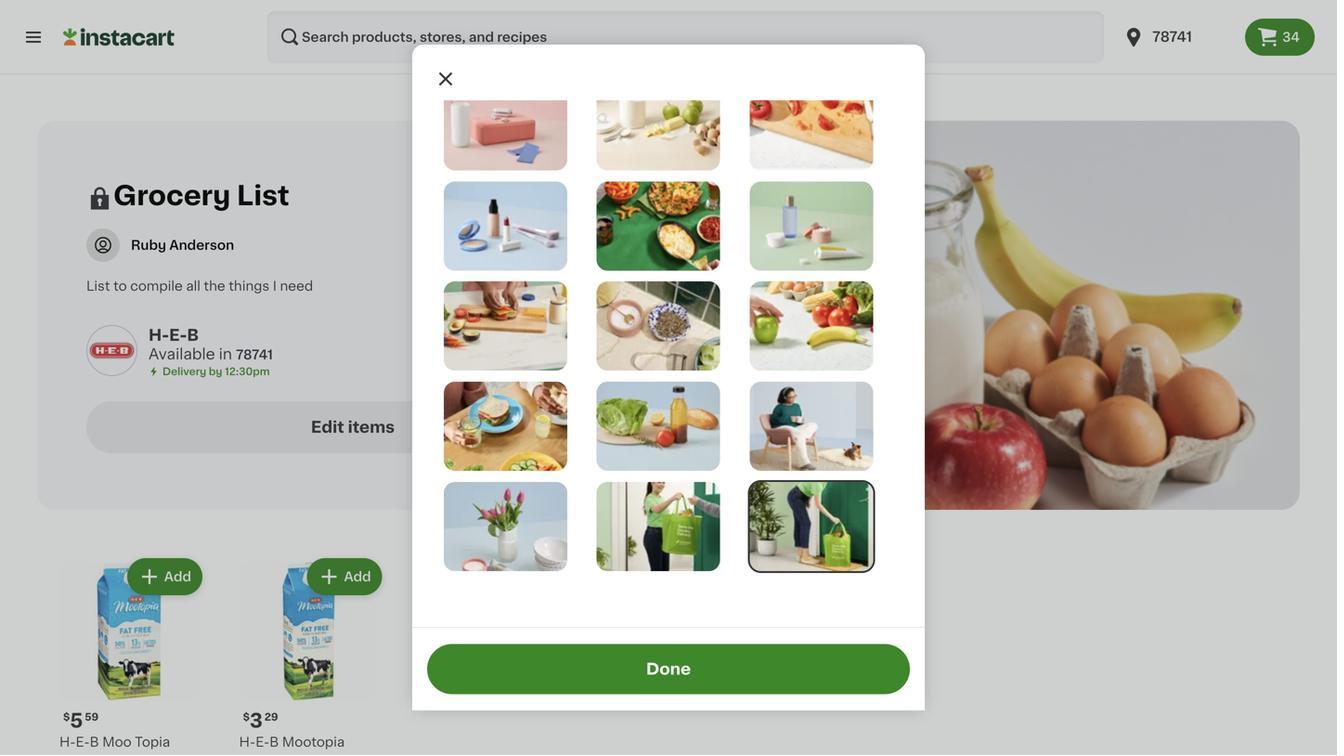 Task type: locate. For each thing, give the bounding box(es) containing it.
i
[[273, 280, 277, 293]]

grocery list
[[113, 182, 289, 209]]

pressed powder, foundation, lip stick, and makeup brushes. image
[[444, 181, 567, 271]]

b left moo
[[90, 736, 99, 749]]

1 $ from the left
[[63, 712, 70, 722]]

a woman sitting on a chair wearing headphones holding a drink in her hand with a small brown dog on the floor by her side. image
[[750, 382, 873, 471]]

2 add from the left
[[344, 570, 371, 583]]

$
[[63, 712, 70, 722], [243, 712, 250, 722]]

2 free from the left
[[295, 754, 324, 755]]

0 horizontal spatial product group
[[52, 554, 206, 755]]

0 horizontal spatial lactose
[[59, 754, 112, 755]]

a table wtih assorted snacks and drinks. image
[[597, 181, 720, 271]]

h- for 3
[[239, 736, 256, 749]]

2 product group from the left
[[232, 554, 386, 755]]

a table with two people sitting around it eating sandwiches with 2 glasses of lemon water, and cut vegetables on a plate. image
[[444, 382, 567, 471]]

list_add_items dialog
[[412, 0, 925, 710]]

to
[[113, 280, 127, 293]]

1 vertical spatial list
[[86, 280, 110, 293]]

0 horizontal spatial add
[[164, 570, 191, 583]]

h-e-b moo topia lactose free fa
[[59, 736, 170, 755]]

h- down 3
[[239, 736, 256, 749]]

e- inside h-e-b moo topia lactose free fa
[[76, 736, 90, 749]]

1 horizontal spatial list
[[237, 182, 289, 209]]

78741
[[236, 348, 273, 361]]

1 add from the left
[[164, 570, 191, 583]]

1 horizontal spatial $
[[243, 712, 250, 722]]

lactose down the $ 3 29
[[239, 754, 292, 755]]

h-
[[149, 327, 169, 343], [59, 736, 76, 749], [239, 736, 256, 749]]

$ left the 29
[[243, 712, 250, 722]]

$ inside $ 5 59
[[63, 712, 70, 722]]

a person touching an apple, a banana, a bunch of tomatoes, and an assortment of other vegetables on a counter. image
[[750, 282, 873, 371]]

b inside h-e-b available in 78741
[[187, 327, 199, 343]]

$ inside the $ 3 29
[[243, 712, 250, 722]]

$ for 5
[[63, 712, 70, 722]]

h- for 5
[[59, 736, 76, 749]]

0 horizontal spatial free
[[115, 754, 144, 755]]

add button
[[129, 560, 201, 593], [309, 560, 380, 593]]

e- up the available
[[169, 327, 187, 343]]

the
[[204, 280, 225, 293]]

a head of lettuce, a half of a lemon, a bottle of sauce, a tomato, and a small baguette. image
[[597, 382, 720, 471]]

add for 5
[[164, 570, 191, 583]]

h- up the available
[[149, 327, 169, 343]]

by
[[209, 366, 222, 377]]

things
[[229, 280, 270, 293]]

instacart logo image
[[63, 26, 175, 48]]

2 $ from the left
[[243, 712, 250, 722]]

$ left 59
[[63, 712, 70, 722]]

lactose down moo
[[59, 754, 112, 755]]

1 horizontal spatial add button
[[309, 560, 380, 593]]

list to compile all the things i need
[[86, 280, 313, 293]]

1 lactose from the left
[[59, 754, 112, 755]]

1 horizontal spatial h-
[[149, 327, 169, 343]]

list up i at the top left of the page
[[237, 182, 289, 209]]

e- inside h-e-b available in 78741
[[169, 327, 187, 343]]

b up the available
[[187, 327, 199, 343]]

list left to
[[86, 280, 110, 293]]

0 horizontal spatial b
[[90, 736, 99, 749]]

e- down the $ 3 29
[[256, 736, 270, 749]]

$ for 3
[[243, 712, 250, 722]]

1 horizontal spatial lactose
[[239, 754, 292, 755]]

1 add button from the left
[[129, 560, 201, 593]]

items
[[348, 419, 395, 435]]

add button for 3
[[309, 560, 380, 593]]

0 horizontal spatial list
[[86, 280, 110, 293]]

b inside h-e-b mootopia lactose free fa
[[270, 736, 279, 749]]

1 horizontal spatial free
[[295, 754, 324, 755]]

free down mootopia
[[295, 754, 324, 755]]

1 horizontal spatial b
[[187, 327, 199, 343]]

free
[[115, 754, 144, 755], [295, 754, 324, 755]]

h- down 5
[[59, 736, 76, 749]]

add
[[164, 570, 191, 583], [344, 570, 371, 583]]

0 horizontal spatial add button
[[129, 560, 201, 593]]

edit items
[[311, 419, 395, 435]]

2 horizontal spatial b
[[270, 736, 279, 749]]

0 vertical spatial list
[[237, 182, 289, 209]]

product group
[[52, 554, 206, 755], [232, 554, 386, 755]]

34 button
[[1245, 19, 1315, 56]]

free inside h-e-b moo topia lactose free fa
[[115, 754, 144, 755]]

1 horizontal spatial product group
[[232, 554, 386, 755]]

free down moo
[[115, 754, 144, 755]]

2 add button from the left
[[309, 560, 380, 593]]

add button for 5
[[129, 560, 201, 593]]

h- inside h-e-b mootopia lactose free fa
[[239, 736, 256, 749]]

2 horizontal spatial h-
[[239, 736, 256, 749]]

2 horizontal spatial e-
[[256, 736, 270, 749]]

e- down $ 5 59
[[76, 736, 90, 749]]

3
[[250, 711, 263, 730]]

a jar of flour, a stick of sliced butter, 3 granny smith apples, a carton of 7 eggs. image
[[597, 81, 720, 170]]

add for 3
[[344, 570, 371, 583]]

grocery
[[113, 182, 231, 209]]

b for 5
[[90, 736, 99, 749]]

a small white vase of pink tulips, a stack of 3 white bowls, and a rolled napkin. image
[[444, 482, 567, 571]]

1 horizontal spatial e-
[[169, 327, 187, 343]]

b inside h-e-b moo topia lactose free fa
[[90, 736, 99, 749]]

e- for 5
[[76, 736, 90, 749]]

topia
[[135, 736, 170, 749]]

h- inside h-e-b moo topia lactose free fa
[[59, 736, 76, 749]]

b down the 29
[[270, 736, 279, 749]]

lactose inside h-e-b moo topia lactose free fa
[[59, 754, 112, 755]]

delivery by 12:30pm
[[163, 366, 270, 377]]

0 horizontal spatial e-
[[76, 736, 90, 749]]

available
[[149, 347, 215, 362]]

b
[[187, 327, 199, 343], [90, 736, 99, 749], [270, 736, 279, 749]]

2 lactose from the left
[[239, 754, 292, 755]]

e-
[[169, 327, 187, 343], [76, 736, 90, 749], [256, 736, 270, 749]]

5
[[70, 711, 83, 730]]

0 horizontal spatial h-
[[59, 736, 76, 749]]

1 free from the left
[[115, 754, 144, 755]]

1 horizontal spatial add
[[344, 570, 371, 583]]

0 horizontal spatial $
[[63, 712, 70, 722]]

e- inside h-e-b mootopia lactose free fa
[[256, 736, 270, 749]]

list
[[237, 182, 289, 209], [86, 280, 110, 293]]

1 product group from the left
[[52, 554, 206, 755]]

lactose
[[59, 754, 112, 755], [239, 754, 292, 755]]

all
[[186, 280, 200, 293]]



Task type: describe. For each thing, give the bounding box(es) containing it.
h-e-b available in 78741
[[149, 327, 273, 362]]

compile
[[130, 280, 183, 293]]

mootopia
[[282, 736, 345, 749]]

h-e-b mootopia lactose free fa
[[239, 736, 348, 755]]

a person preparing a sandwich on a cutting board, a bunch of carrots, a sliced avocado, a jar of mayonnaise, and a plate of potato chips. image
[[444, 282, 567, 371]]

a water bottle, yoga block, stretch band, and ear buds. image
[[444, 81, 567, 170]]

a woman handing over a grocery bag to a customer through their front door. image
[[597, 482, 720, 571]]

h- inside h-e-b available in 78741
[[149, 327, 169, 343]]

34
[[1283, 31, 1300, 44]]

moo
[[102, 736, 132, 749]]

12:30pm
[[225, 366, 270, 377]]

b for 3
[[270, 736, 279, 749]]

a bulb of garlic, a bowl of salt, a bowl of pepper, a bowl of cut celery. image
[[597, 282, 720, 371]]

anderson
[[169, 239, 234, 252]]

e- for 3
[[256, 736, 270, 749]]

delivery
[[163, 366, 206, 377]]

done
[[646, 661, 691, 677]]

cotton pads, ointment, cream, and bottle of liquid. image
[[750, 181, 873, 271]]

edit
[[311, 419, 344, 435]]

product group containing 5
[[52, 554, 206, 755]]

h e b image
[[86, 325, 137, 376]]

ruby anderson
[[131, 239, 234, 252]]

need
[[280, 280, 313, 293]]

$ 5 59
[[63, 711, 99, 730]]

edit items button
[[86, 401, 619, 453]]

ruby
[[131, 239, 166, 252]]

a wooden cutting board and knife, and a few sliced tomatoes and two whole tomatoes. image
[[750, 81, 873, 170]]

product group containing 3
[[232, 554, 386, 755]]

free inside h-e-b mootopia lactose free fa
[[295, 754, 324, 755]]

an shopper setting a bag of groceries down at someone's door. image
[[750, 482, 873, 571]]

$ 3 29
[[243, 711, 278, 730]]

done button
[[427, 644, 910, 694]]

lactose inside h-e-b mootopia lactose free fa
[[239, 754, 292, 755]]

59
[[85, 712, 99, 722]]

in
[[219, 347, 232, 362]]

29
[[265, 712, 278, 722]]



Task type: vqa. For each thing, say whether or not it's contained in the screenshot.
Seafood
no



